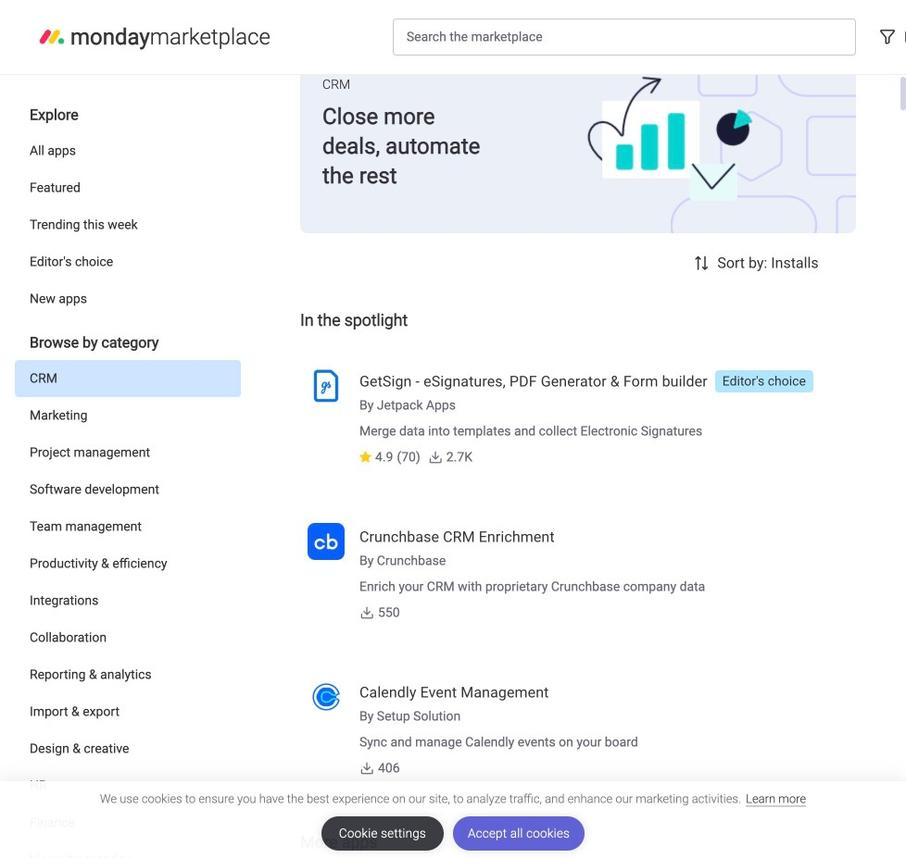 Task type: vqa. For each thing, say whether or not it's contained in the screenshot.
list
no



Task type: describe. For each thing, give the bounding box(es) containing it.
2 option from the top
[[15, 170, 241, 207]]

9 option from the top
[[15, 472, 241, 509]]

3 app logo image from the top
[[308, 679, 345, 716]]

6 option from the top
[[15, 360, 241, 397]]

12 option from the top
[[15, 583, 241, 620]]

15 option from the top
[[15, 694, 241, 731]]

banner logo image
[[496, 53, 834, 233]]

1 heading from the top
[[15, 90, 241, 132]]

2 app logo image from the top
[[308, 523, 345, 560]]

17 option from the top
[[15, 768, 241, 805]]

16 option from the top
[[15, 731, 241, 768]]

monday marketplace image
[[37, 22, 67, 52]]



Task type: locate. For each thing, give the bounding box(es) containing it.
1 app logo image from the top
[[308, 368, 345, 405]]

10 option from the top
[[15, 509, 241, 546]]

4 option from the top
[[15, 244, 241, 281]]

1 vertical spatial app logo image
[[308, 523, 345, 560]]

2 heading from the top
[[15, 318, 241, 360]]

list box
[[15, 90, 241, 859]]

11 option from the top
[[15, 546, 241, 583]]

app logo image
[[308, 368, 345, 405], [308, 523, 345, 560], [308, 679, 345, 716]]

heading
[[15, 90, 241, 132], [15, 318, 241, 360]]

3 option from the top
[[15, 207, 241, 244]]

14 option from the top
[[15, 657, 241, 694]]

1 option from the top
[[15, 132, 241, 170]]

1 vertical spatial heading
[[15, 318, 241, 360]]

7 option from the top
[[15, 397, 241, 434]]

8 option from the top
[[15, 434, 241, 472]]

13 option from the top
[[15, 620, 241, 657]]

5 option from the top
[[15, 281, 241, 318]]

0 vertical spatial app logo image
[[308, 368, 345, 405]]

2 vertical spatial app logo image
[[308, 679, 345, 716]]

option
[[15, 132, 241, 170], [15, 170, 241, 207], [15, 207, 241, 244], [15, 244, 241, 281], [15, 281, 241, 318], [15, 360, 241, 397], [15, 397, 241, 434], [15, 434, 241, 472], [15, 472, 241, 509], [15, 509, 241, 546], [15, 546, 241, 583], [15, 583, 241, 620], [15, 620, 241, 657], [15, 657, 241, 694], [15, 694, 241, 731], [15, 731, 241, 768], [15, 768, 241, 805], [15, 805, 241, 842]]

0 vertical spatial heading
[[15, 90, 241, 132]]

dialog
[[0, 782, 906, 859]]

18 option from the top
[[15, 805, 241, 842]]



